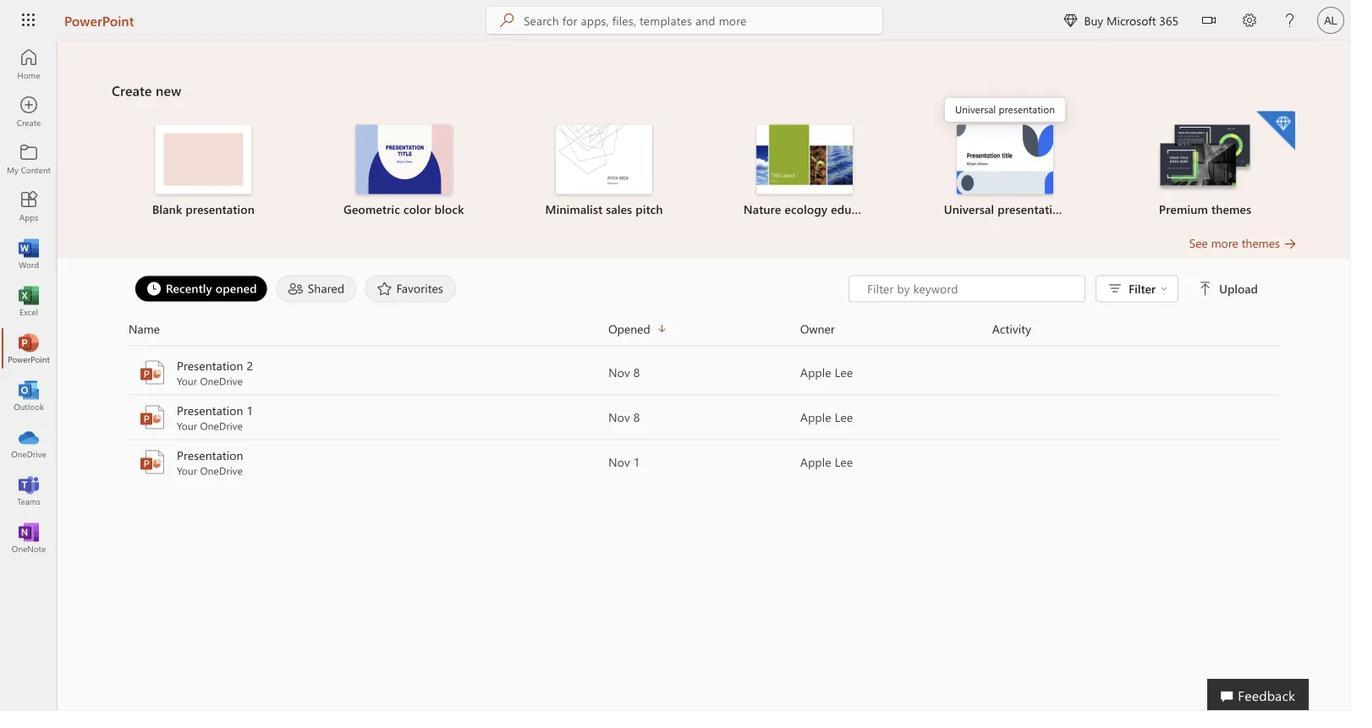 Task type: vqa. For each thing, say whether or not it's contained in the screenshot.
the topmost PowerPoint icon
no



Task type: locate. For each thing, give the bounding box(es) containing it.
owner
[[800, 321, 835, 337]]

lee
[[835, 365, 853, 380], [835, 409, 853, 425], [835, 454, 853, 470]]

universal presentation
[[955, 102, 1055, 116], [944, 201, 1067, 217]]

0 vertical spatial themes
[[1212, 201, 1252, 217]]

2 vertical spatial apple lee
[[800, 454, 853, 470]]

favorites
[[396, 280, 443, 296]]

1 presentation from the top
[[177, 358, 243, 374]]

geometric color block
[[343, 201, 464, 217]]


[[1064, 14, 1077, 27]]

3 onedrive from the top
[[200, 464, 243, 478]]

0 vertical spatial your
[[177, 374, 197, 388]]

your inside 'presentation 2 your onedrive'
[[177, 374, 197, 388]]

onedrive up 'presentation your onedrive'
[[200, 419, 243, 433]]

8
[[634, 365, 640, 380], [634, 409, 640, 425]]

presentation down presentation 1 your onedrive at the left of page
[[177, 448, 243, 463]]

presentation
[[177, 358, 243, 374], [177, 403, 243, 418], [177, 448, 243, 463]]

2 your from the top
[[177, 419, 197, 433]]

onedrive inside 'presentation 2 your onedrive'
[[200, 374, 243, 388]]

0 vertical spatial powerpoint image
[[139, 359, 166, 386]]

1 horizontal spatial powerpoint image
[[139, 404, 166, 431]]

powerpoint image up outlook image
[[20, 340, 37, 357]]

buy
[[1084, 12, 1103, 28]]

onedrive
[[200, 374, 243, 388], [200, 419, 243, 433], [200, 464, 243, 478]]

apps image
[[20, 198, 37, 215]]

1 your from the top
[[177, 374, 197, 388]]

1 apple from the top
[[800, 365, 831, 380]]

color
[[403, 201, 431, 217]]

powerpoint image inside name presentation 2 cell
[[139, 359, 166, 386]]

1 vertical spatial nov 8
[[608, 409, 640, 425]]

navigation
[[0, 41, 58, 562]]

3 presentation from the top
[[177, 448, 243, 463]]

recently opened element
[[135, 275, 268, 302]]

1 vertical spatial themes
[[1242, 235, 1280, 251]]

nature ecology education photo presentation element
[[714, 125, 895, 218]]

1 vertical spatial 8
[[634, 409, 640, 425]]

1 powerpoint image from the top
[[139, 359, 166, 386]]

nov 8 up nov 1
[[608, 409, 640, 425]]

your inside 'presentation your onedrive'
[[177, 464, 197, 478]]

name
[[129, 321, 160, 337]]

themes inside 'element'
[[1212, 201, 1252, 217]]

0 vertical spatial 8
[[634, 365, 640, 380]]

0 horizontal spatial 1
[[247, 403, 253, 418]]

your down presentation 1 your onedrive at the left of page
[[177, 464, 197, 478]]

themes right more
[[1242, 235, 1280, 251]]

0 vertical spatial powerpoint image
[[20, 340, 37, 357]]

3 nov from the top
[[608, 454, 630, 470]]

universal presentation image
[[957, 125, 1053, 194]]

1 nov 8 from the top
[[608, 365, 640, 380]]

themes inside button
[[1242, 235, 1280, 251]]

1 8 from the top
[[634, 365, 640, 380]]

apple lee
[[800, 365, 853, 380], [800, 409, 853, 425], [800, 454, 853, 470]]

1 nov from the top
[[608, 365, 630, 380]]

apple for presentation
[[800, 454, 831, 470]]


[[1202, 14, 1216, 27]]

1 vertical spatial nov
[[608, 409, 630, 425]]

2 lee from the top
[[835, 409, 853, 425]]

owner button
[[800, 319, 992, 339]]

1 apple lee from the top
[[800, 365, 853, 380]]

1 vertical spatial onedrive
[[200, 419, 243, 433]]

 upload
[[1199, 281, 1258, 297]]

onedrive inside presentation 1 your onedrive
[[200, 419, 243, 433]]

8 up nov 1
[[634, 409, 640, 425]]

1 vertical spatial universal presentation
[[944, 201, 1067, 217]]

2 vertical spatial lee
[[835, 454, 853, 470]]

list
[[112, 110, 1297, 235]]

2 powerpoint image from the top
[[139, 449, 166, 476]]

presentation inside tooltip
[[999, 102, 1055, 116]]

1 vertical spatial universal
[[944, 201, 994, 217]]

nov 8 down opened
[[608, 365, 640, 380]]

3 your from the top
[[177, 464, 197, 478]]

row
[[129, 319, 1280, 346]]

powerpoint banner
[[0, 0, 1351, 44]]

powerpoint image
[[20, 340, 37, 357], [139, 404, 166, 431]]

feedback button
[[1207, 679, 1309, 712]]

excel image
[[20, 293, 37, 310]]

0 vertical spatial apple lee
[[800, 365, 853, 380]]

8 down opened
[[634, 365, 640, 380]]

minimalist sales pitch image
[[556, 125, 652, 194]]

0 vertical spatial lee
[[835, 365, 853, 380]]

3 apple from the top
[[800, 454, 831, 470]]

pitch
[[636, 201, 663, 217]]

presentation left 2
[[177, 358, 243, 374]]

lee for presentation
[[835, 454, 853, 470]]

activity
[[992, 321, 1031, 337]]

your up 'presentation your onedrive'
[[177, 419, 197, 433]]

create new main content
[[58, 41, 1351, 485]]

1 horizontal spatial 1
[[634, 454, 640, 470]]

apple for presentation 1
[[800, 409, 831, 425]]

presentation down the universal presentation image
[[998, 201, 1067, 217]]

3 apple lee from the top
[[800, 454, 853, 470]]

sales
[[606, 201, 632, 217]]

2 8 from the top
[[634, 409, 640, 425]]

365
[[1159, 12, 1179, 28]]

list containing blank presentation
[[112, 110, 1297, 235]]

2 nov 8 from the top
[[608, 409, 640, 425]]

themes up see more themes
[[1212, 201, 1252, 217]]

universal inside list
[[944, 201, 994, 217]]

powerpoint image inside name presentation cell
[[139, 449, 166, 476]]

0 vertical spatial apple
[[800, 365, 831, 380]]

recently opened tab
[[130, 275, 272, 302]]

1 vertical spatial lee
[[835, 409, 853, 425]]

0 vertical spatial presentation
[[177, 358, 243, 374]]

1 vertical spatial apple lee
[[800, 409, 853, 425]]

1 vertical spatial presentation
[[177, 403, 243, 418]]

presentation up the universal presentation image
[[999, 102, 1055, 116]]

see more themes button
[[1189, 235, 1297, 252]]

1 inside presentation 1 your onedrive
[[247, 403, 253, 418]]

universal down the universal presentation image
[[944, 201, 994, 217]]

2 vertical spatial nov
[[608, 454, 630, 470]]

my content image
[[20, 151, 37, 168]]

your
[[177, 374, 197, 388], [177, 419, 197, 433], [177, 464, 197, 478]]

1
[[247, 403, 253, 418], [634, 454, 640, 470]]

presentation down 'presentation 2 your onedrive'
[[177, 403, 243, 418]]

universal presentation inside universal presentation element
[[944, 201, 1067, 217]]

onedrive up presentation 1 your onedrive at the left of page
[[200, 374, 243, 388]]

microsoft
[[1107, 12, 1156, 28]]

nov for presentation 1
[[608, 409, 630, 425]]

create new
[[112, 81, 181, 99]]

your up presentation 1 your onedrive at the left of page
[[177, 374, 197, 388]]

opened button
[[608, 319, 800, 339]]

universal up the universal presentation image
[[955, 102, 996, 116]]

nov
[[608, 365, 630, 380], [608, 409, 630, 425], [608, 454, 630, 470]]

see more themes
[[1189, 235, 1280, 251]]

powerpoint image
[[139, 359, 166, 386], [139, 449, 166, 476]]

tab list
[[130, 275, 849, 302]]

universal presentation up the universal presentation image
[[955, 102, 1055, 116]]

apple
[[800, 365, 831, 380], [800, 409, 831, 425], [800, 454, 831, 470]]

1 lee from the top
[[835, 365, 853, 380]]

themes
[[1212, 201, 1252, 217], [1242, 235, 1280, 251]]

Search box. Suggestions appear as you type. search field
[[524, 7, 882, 34]]

row containing name
[[129, 319, 1280, 346]]

1 vertical spatial apple
[[800, 409, 831, 425]]

nov 8
[[608, 365, 640, 380], [608, 409, 640, 425]]

presentation
[[999, 102, 1055, 116], [186, 201, 255, 217], [998, 201, 1067, 217]]

1 vertical spatial 1
[[634, 454, 640, 470]]

0 vertical spatial 1
[[247, 403, 253, 418]]

geometric color block element
[[314, 125, 494, 218]]

presentation right blank
[[186, 201, 255, 217]]

powerpoint image down name
[[139, 359, 166, 386]]

al
[[1324, 14, 1337, 27]]

1 onedrive from the top
[[200, 374, 243, 388]]

your for presentation 1
[[177, 419, 197, 433]]

your inside presentation 1 your onedrive
[[177, 419, 197, 433]]

2 vertical spatial onedrive
[[200, 464, 243, 478]]

tab list containing recently opened
[[130, 275, 849, 302]]

2 vertical spatial presentation
[[177, 448, 243, 463]]

0 vertical spatial nov 8
[[608, 365, 640, 380]]

2 vertical spatial apple
[[800, 454, 831, 470]]

None search field
[[486, 7, 882, 34]]

0 vertical spatial onedrive
[[200, 374, 243, 388]]

premium
[[1159, 201, 1208, 217]]

presentation inside 'presentation 2 your onedrive'
[[177, 358, 243, 374]]

presentation inside presentation 1 your onedrive
[[177, 403, 243, 418]]

2 onedrive from the top
[[200, 419, 243, 433]]

powerpoint image left 'presentation your onedrive'
[[139, 449, 166, 476]]

more
[[1211, 235, 1238, 251]]

nov 8 for presentation 2
[[608, 365, 640, 380]]

0 vertical spatial universal presentation
[[955, 102, 1055, 116]]

1 vertical spatial powerpoint image
[[139, 404, 166, 431]]

onedrive down presentation 1 your onedrive at the left of page
[[200, 464, 243, 478]]

2 nov from the top
[[608, 409, 630, 425]]

0 vertical spatial nov
[[608, 365, 630, 380]]

1 vertical spatial powerpoint image
[[139, 449, 166, 476]]

1 for presentation 1 your onedrive
[[247, 403, 253, 418]]

universal inside tooltip
[[955, 102, 996, 116]]

create image
[[20, 103, 37, 120]]

powerpoint image left presentation 1 your onedrive at the left of page
[[139, 404, 166, 431]]

2 apple from the top
[[800, 409, 831, 425]]

universal
[[955, 102, 996, 116], [944, 201, 994, 217]]

3 lee from the top
[[835, 454, 853, 470]]

presentation 1 your onedrive
[[177, 403, 253, 433]]

apple for presentation 2
[[800, 365, 831, 380]]

none search field inside powerpoint banner
[[486, 7, 882, 34]]

2 apple lee from the top
[[800, 409, 853, 425]]

powerpoint
[[64, 11, 134, 29]]

2 vertical spatial your
[[177, 464, 197, 478]]

0 horizontal spatial powerpoint image
[[20, 340, 37, 357]]

favorites element
[[365, 275, 456, 302]]

lee for presentation 2
[[835, 365, 853, 380]]

blank
[[152, 201, 182, 217]]

0 vertical spatial universal
[[955, 102, 996, 116]]

powerpoint image for presentation 2
[[139, 359, 166, 386]]

universal presentation down the universal presentation image
[[944, 201, 1067, 217]]

upload
[[1219, 281, 1258, 297]]

nov 8 for presentation 1
[[608, 409, 640, 425]]

2 presentation from the top
[[177, 403, 243, 418]]

1 vertical spatial your
[[177, 419, 197, 433]]



Task type: describe. For each thing, give the bounding box(es) containing it.
presentation for universal presentation element
[[998, 201, 1067, 217]]

onedrive for 2
[[200, 374, 243, 388]]

minimalist
[[545, 201, 603, 217]]

your for presentation 2
[[177, 374, 197, 388]]

powerpoint image for presentation
[[139, 449, 166, 476]]

1 for nov 1
[[634, 454, 640, 470]]

geometric
[[343, 201, 400, 217]]

see
[[1189, 235, 1208, 251]]

shared
[[308, 280, 344, 296]]

block
[[435, 201, 464, 217]]

onedrive inside 'presentation your onedrive'
[[200, 464, 243, 478]]

lee for presentation 1
[[835, 409, 853, 425]]

list inside create new 'main content'
[[112, 110, 1297, 235]]

premium templates diamond image
[[1256, 111, 1295, 150]]

universal presentation inside universal presentation tooltip
[[955, 102, 1055, 116]]

create
[[112, 81, 152, 99]]

 button
[[1189, 0, 1229, 44]]

premium themes image
[[1157, 125, 1253, 193]]

name presentation cell
[[129, 447, 608, 478]]

teams image
[[20, 482, 37, 499]]

presentation 2 your onedrive
[[177, 358, 253, 388]]

name button
[[129, 319, 608, 339]]

universal presentation tooltip
[[945, 98, 1065, 122]]

home image
[[20, 56, 37, 73]]

recently
[[166, 280, 212, 296]]

recently opened
[[166, 280, 257, 296]]

shared element
[[276, 275, 357, 302]]

presentation for 2
[[177, 358, 243, 374]]

filter
[[1129, 281, 1156, 297]]

new
[[156, 81, 181, 99]]

Filter by keyword text field
[[866, 280, 1076, 297]]

8 for 1
[[634, 409, 640, 425]]

minimalist sales pitch element
[[514, 125, 694, 218]]

al button
[[1311, 0, 1351, 41]]

activity, column 4 of 4 column header
[[992, 319, 1280, 339]]

nov for presentation
[[608, 454, 630, 470]]

shared tab
[[272, 275, 361, 302]]

universal presentation element
[[915, 125, 1095, 218]]

8 for 2
[[634, 365, 640, 380]]

presentation for your
[[177, 448, 243, 463]]

filter 
[[1129, 281, 1168, 297]]

nov for presentation 2
[[608, 365, 630, 380]]

opened
[[216, 280, 257, 296]]

nature ecology education photo presentation image
[[756, 125, 853, 194]]

apple lee for presentation 1
[[800, 409, 853, 425]]

premium themes
[[1159, 201, 1252, 217]]

minimalist sales pitch
[[545, 201, 663, 217]]

outlook image
[[20, 387, 37, 404]]

apple lee for presentation 2
[[800, 365, 853, 380]]

favorites tab
[[361, 275, 460, 302]]

opened
[[608, 321, 650, 337]]

apple lee for presentation
[[800, 454, 853, 470]]

premium themes element
[[1115, 111, 1295, 218]]


[[1161, 286, 1168, 292]]

blank presentation
[[152, 201, 255, 217]]

presentation for 1
[[177, 403, 243, 418]]

onedrive for 1
[[200, 419, 243, 433]]

row inside create new 'main content'
[[129, 319, 1280, 346]]

name presentation 1 cell
[[129, 402, 608, 433]]

feedback
[[1238, 686, 1295, 704]]

onedrive image
[[20, 435, 37, 452]]

blank presentation element
[[113, 125, 293, 218]]


[[1199, 282, 1212, 296]]

2
[[247, 358, 253, 374]]

 buy microsoft 365
[[1064, 12, 1179, 28]]

onenote image
[[20, 530, 37, 547]]

powerpoint image inside 'name presentation 1' cell
[[139, 404, 166, 431]]

name presentation 2 cell
[[129, 357, 608, 388]]

geometric color block image
[[356, 125, 452, 194]]

nov 1
[[608, 454, 640, 470]]

presentation your onedrive
[[177, 448, 243, 478]]

displaying 3 out of 8 files. status
[[849, 275, 1261, 302]]

presentation for blank presentation element
[[186, 201, 255, 217]]

word image
[[20, 245, 37, 262]]

tab list inside create new 'main content'
[[130, 275, 849, 302]]



